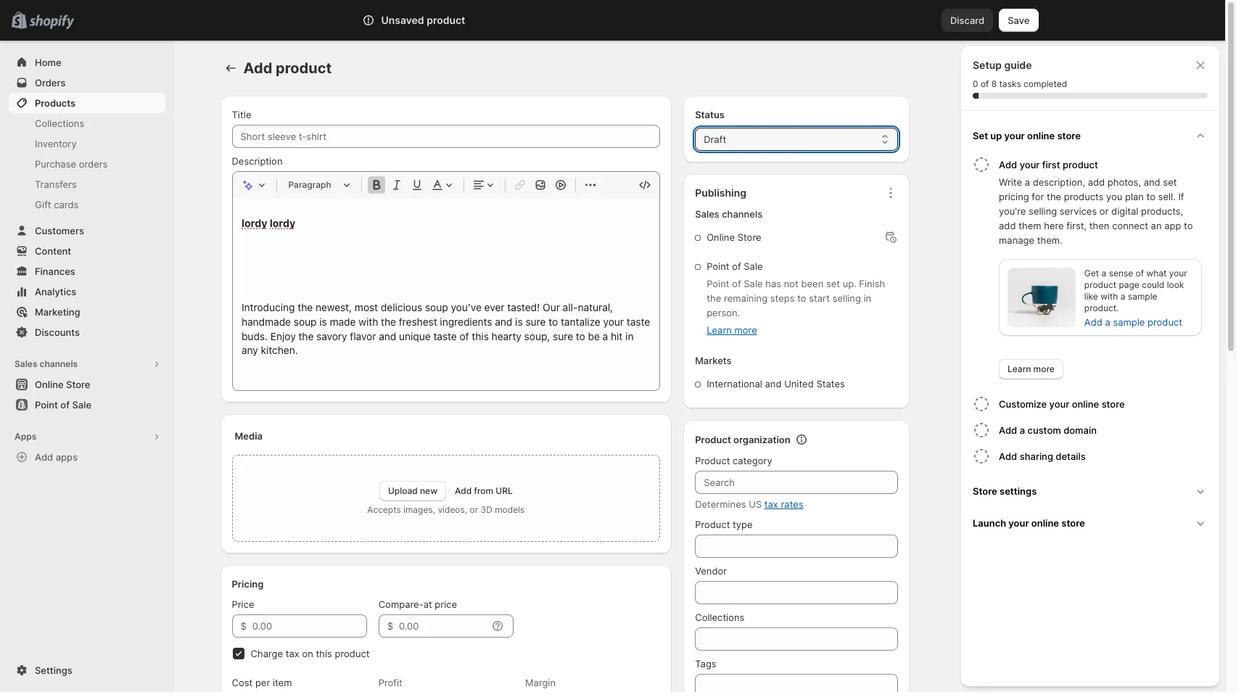 Task type: locate. For each thing, give the bounding box(es) containing it.
0 horizontal spatial tax
[[286, 648, 299, 659]]

online store down sales channels button at the left of the page
[[35, 379, 90, 390]]

2 vertical spatial to
[[797, 292, 806, 304]]

steps
[[770, 292, 795, 304]]

2 vertical spatial sale
[[72, 399, 91, 411]]

1 horizontal spatial the
[[1047, 191, 1061, 202]]

orders
[[79, 158, 108, 170]]

the up 'person.'
[[707, 292, 721, 304]]

Tags text field
[[695, 674, 898, 692]]

3 product from the top
[[695, 519, 730, 530]]

set inside point of sale has not been set up. finish the remaining steps to start selling in person. learn more
[[826, 278, 840, 289]]

1 vertical spatial add
[[999, 220, 1016, 231]]

plan
[[1125, 191, 1144, 202]]

online down publishing
[[707, 231, 735, 243]]

mark customize your online store as done image
[[973, 395, 990, 413]]

cost
[[232, 677, 253, 688]]

$ down compare-
[[387, 620, 393, 632]]

point inside point of sale has not been set up. finish the remaining steps to start selling in person. learn more
[[707, 278, 729, 289]]

add a sample product button
[[1076, 312, 1191, 332]]

1 vertical spatial point
[[707, 278, 729, 289]]

1 vertical spatial point of sale
[[35, 399, 91, 411]]

1 $ from the left
[[240, 620, 246, 632]]

sale inside point of sale has not been set up. finish the remaining steps to start selling in person. learn more
[[744, 278, 763, 289]]

sense
[[1109, 268, 1133, 279]]

add
[[243, 59, 272, 77], [999, 159, 1017, 170], [1084, 316, 1102, 328], [999, 424, 1017, 436], [999, 450, 1017, 462], [35, 451, 53, 463], [455, 485, 472, 496]]

selling down up.
[[833, 292, 861, 304]]

add for add product
[[243, 59, 272, 77]]

the inside the 'write a description, add photos, and set pricing for the products you plan to sell. if you're selling services or digital products, add them here first, then connect an app to manage them.'
[[1047, 191, 1061, 202]]

online store link
[[9, 374, 165, 395]]

0 horizontal spatial the
[[707, 292, 721, 304]]

you're
[[999, 205, 1026, 217]]

product up product category
[[695, 434, 731, 445]]

add a custom domain button
[[999, 417, 1214, 443]]

more down 'person.'
[[734, 324, 757, 336]]

store up "add a custom domain" button
[[1102, 398, 1125, 410]]

a inside button
[[1020, 424, 1025, 436]]

1 horizontal spatial add
[[1088, 176, 1105, 188]]

united
[[784, 378, 814, 390]]

learn up the customize
[[1008, 363, 1031, 374]]

product down 'product organization'
[[695, 455, 730, 466]]

start
[[809, 292, 830, 304]]

channels inside button
[[40, 358, 78, 369]]

0 vertical spatial or
[[1100, 205, 1109, 217]]

sales channels down publishing
[[695, 208, 763, 220]]

1 vertical spatial channels
[[40, 358, 78, 369]]

the for products
[[1047, 191, 1061, 202]]

set left up.
[[826, 278, 840, 289]]

your up look
[[1169, 268, 1187, 279]]

a
[[1025, 176, 1030, 188], [1102, 268, 1106, 279], [1121, 291, 1125, 302], [1105, 316, 1110, 328], [1020, 424, 1025, 436]]

0 horizontal spatial set
[[826, 278, 840, 289]]

us
[[749, 498, 762, 510]]

sales channels inside sales channels button
[[15, 358, 78, 369]]

2 horizontal spatial to
[[1184, 220, 1193, 231]]

0 horizontal spatial online
[[35, 379, 64, 390]]

1 vertical spatial sales
[[15, 358, 37, 369]]

sales channels button
[[9, 354, 165, 374]]

tax rates link
[[764, 498, 804, 510]]

0 vertical spatial to
[[1147, 191, 1156, 202]]

product type
[[695, 519, 753, 530]]

collections link
[[9, 113, 165, 133]]

new
[[420, 485, 437, 496]]

product.
[[1084, 302, 1119, 313]]

you
[[1106, 191, 1122, 202]]

product down determines
[[695, 519, 730, 530]]

1 vertical spatial collections
[[695, 612, 745, 623]]

save
[[1008, 15, 1030, 26]]

sales down discounts
[[15, 358, 37, 369]]

more inside the add your first product element
[[1033, 363, 1055, 374]]

a right write
[[1025, 176, 1030, 188]]

0 vertical spatial more
[[734, 324, 757, 336]]

products
[[35, 97, 75, 109]]

sales channels down discounts
[[15, 358, 78, 369]]

1 horizontal spatial or
[[1100, 205, 1109, 217]]

collections down vendor at right
[[695, 612, 745, 623]]

a inside the 'write a description, add photos, and set pricing for the products you plan to sell. if you're selling services or digital products, add them here first, then connect an app to manage them.'
[[1025, 176, 1030, 188]]

0 vertical spatial sample
[[1128, 291, 1157, 302]]

0 horizontal spatial online store
[[35, 379, 90, 390]]

tax right us
[[764, 498, 778, 510]]

your inside 'get a sense of what your product page could look like with a sample product. add a sample product'
[[1169, 268, 1187, 279]]

online inside online store link
[[35, 379, 64, 390]]

channels down discounts
[[40, 358, 78, 369]]

analytics link
[[9, 281, 165, 302]]

category
[[733, 455, 772, 466]]

point up apps
[[35, 399, 58, 411]]

1 vertical spatial set
[[826, 278, 840, 289]]

images,
[[403, 504, 435, 515]]

0 horizontal spatial or
[[470, 504, 478, 515]]

customers link
[[9, 221, 165, 241]]

1 horizontal spatial selling
[[1029, 205, 1057, 217]]

2 product from the top
[[695, 455, 730, 466]]

0 horizontal spatial channels
[[40, 358, 78, 369]]

point of sale up remaining
[[707, 260, 763, 272]]

title
[[232, 109, 251, 120]]

learn more link down 'person.'
[[707, 324, 757, 336]]

profit
[[378, 677, 402, 688]]

like
[[1084, 291, 1098, 302]]

store up launch on the right bottom
[[973, 485, 997, 497]]

0 vertical spatial the
[[1047, 191, 1061, 202]]

transfers link
[[9, 174, 165, 194]]

gift cards link
[[9, 194, 165, 215]]

0 horizontal spatial point of sale
[[35, 399, 91, 411]]

charge
[[251, 648, 283, 659]]

0 horizontal spatial selling
[[833, 292, 861, 304]]

remaining
[[724, 292, 768, 304]]

set
[[973, 130, 988, 141]]

2 vertical spatial product
[[695, 519, 730, 530]]

add left apps
[[35, 451, 53, 463]]

add sharing details
[[999, 450, 1086, 462]]

1 horizontal spatial channels
[[722, 208, 763, 220]]

2 vertical spatial online
[[1031, 517, 1059, 529]]

markets
[[695, 355, 732, 366]]

first
[[1042, 159, 1060, 170]]

1 vertical spatial the
[[707, 292, 721, 304]]

1 vertical spatial learn
[[1008, 363, 1031, 374]]

a left custom
[[1020, 424, 1025, 436]]

set up "sell."
[[1163, 176, 1177, 188]]

point inside button
[[35, 399, 58, 411]]

add from url
[[455, 485, 513, 496]]

1 vertical spatial selling
[[833, 292, 861, 304]]

1 horizontal spatial and
[[1144, 176, 1160, 188]]

paragraph
[[288, 179, 331, 190]]

add down you're
[[999, 220, 1016, 231]]

product organization
[[695, 434, 790, 445]]

online store down publishing
[[707, 231, 761, 243]]

states
[[816, 378, 845, 390]]

0 horizontal spatial to
[[797, 292, 806, 304]]

or inside the 'write a description, add photos, and set pricing for the products you plan to sell. if you're selling services or digital products, add them here first, then connect an app to manage them.'
[[1100, 205, 1109, 217]]

your right launch on the right bottom
[[1009, 517, 1029, 529]]

to left "sell."
[[1147, 191, 1156, 202]]

add right mark add sharing details as done 'image'
[[999, 450, 1017, 462]]

margin
[[525, 677, 556, 688]]

learn down 'person.'
[[707, 324, 732, 336]]

discard
[[950, 15, 985, 26]]

1 horizontal spatial point of sale
[[707, 260, 763, 272]]

add up products
[[1088, 176, 1105, 188]]

and left united
[[765, 378, 782, 390]]

product for product category
[[695, 455, 730, 466]]

1 horizontal spatial online
[[707, 231, 735, 243]]

0 horizontal spatial more
[[734, 324, 757, 336]]

to inside point of sale has not been set up. finish the remaining steps to start selling in person. learn more
[[797, 292, 806, 304]]

1 vertical spatial learn more link
[[999, 359, 1063, 379]]

0 vertical spatial learn
[[707, 324, 732, 336]]

add from url button
[[455, 485, 513, 496]]

accepts images, videos, or 3d models
[[367, 504, 525, 515]]

your for launch your online store
[[1009, 517, 1029, 529]]

1 horizontal spatial $
[[387, 620, 393, 632]]

2 $ from the left
[[387, 620, 393, 632]]

your up add a custom domain
[[1049, 398, 1069, 410]]

2 vertical spatial store
[[1061, 517, 1085, 529]]

0 vertical spatial set
[[1163, 176, 1177, 188]]

and up "sell."
[[1144, 176, 1160, 188]]

0 horizontal spatial and
[[765, 378, 782, 390]]

store up first
[[1057, 130, 1081, 141]]

0 vertical spatial product
[[695, 434, 731, 445]]

more up customize your online store
[[1033, 363, 1055, 374]]

learn more link up the customize
[[999, 359, 1063, 379]]

product inside button
[[1063, 159, 1098, 170]]

the down description,
[[1047, 191, 1061, 202]]

1 vertical spatial more
[[1033, 363, 1055, 374]]

to left start
[[797, 292, 806, 304]]

0 vertical spatial channels
[[722, 208, 763, 220]]

international and united states
[[707, 378, 845, 390]]

1 vertical spatial online
[[1072, 398, 1099, 410]]

0 vertical spatial tax
[[764, 498, 778, 510]]

analytics
[[35, 286, 76, 297]]

upload
[[388, 485, 418, 496]]

your left first
[[1020, 159, 1040, 170]]

save button
[[999, 9, 1038, 32]]

add up write
[[999, 159, 1017, 170]]

point of sale down online store button
[[35, 399, 91, 411]]

0 vertical spatial online store
[[707, 231, 761, 243]]

1 horizontal spatial sales
[[695, 208, 719, 220]]

shopify image
[[29, 15, 74, 30]]

1 product from the top
[[695, 434, 731, 445]]

mark add a custom domain as done image
[[973, 421, 990, 439]]

add a custom domain
[[999, 424, 1097, 436]]

or up then
[[1100, 205, 1109, 217]]

the
[[1047, 191, 1061, 202], [707, 292, 721, 304]]

store
[[737, 231, 761, 243], [66, 379, 90, 390], [973, 485, 997, 497]]

$ for price
[[240, 620, 246, 632]]

0 vertical spatial store
[[737, 231, 761, 243]]

person.
[[707, 307, 740, 318]]

collections
[[35, 118, 84, 129], [695, 612, 745, 623]]

sell.
[[1158, 191, 1176, 202]]

to right app
[[1184, 220, 1193, 231]]

store down store settings button
[[1061, 517, 1085, 529]]

marketing link
[[9, 302, 165, 322]]

1 vertical spatial sales channels
[[15, 358, 78, 369]]

store settings
[[973, 485, 1037, 497]]

an
[[1151, 220, 1162, 231]]

purchase
[[35, 158, 76, 170]]

channels down publishing
[[722, 208, 763, 220]]

add for add sharing details
[[999, 450, 1017, 462]]

2 vertical spatial store
[[973, 485, 997, 497]]

2 horizontal spatial store
[[973, 485, 997, 497]]

sales channels
[[695, 208, 763, 220], [15, 358, 78, 369]]

online up 'domain'
[[1072, 398, 1099, 410]]

then
[[1089, 220, 1109, 231]]

1 vertical spatial product
[[695, 455, 730, 466]]

a for get a sense of what your product page could look like with a sample product. add a sample product
[[1102, 268, 1106, 279]]

0 vertical spatial online
[[707, 231, 735, 243]]

set for selling
[[826, 278, 840, 289]]

0 vertical spatial selling
[[1029, 205, 1057, 217]]

add for add your first product
[[999, 159, 1017, 170]]

0 vertical spatial sale
[[744, 260, 763, 272]]

at
[[423, 598, 432, 610]]

0 horizontal spatial $
[[240, 620, 246, 632]]

1 vertical spatial store
[[1102, 398, 1125, 410]]

$ for compare-at price
[[387, 620, 393, 632]]

$ down 'price'
[[240, 620, 246, 632]]

online up add your first product at top right
[[1027, 130, 1055, 141]]

1 horizontal spatial learn
[[1008, 363, 1031, 374]]

a right 'get'
[[1102, 268, 1106, 279]]

settings link
[[9, 660, 165, 680]]

store settings button
[[967, 475, 1214, 507]]

selling down the for
[[1029, 205, 1057, 217]]

point of sale link
[[9, 395, 165, 415]]

online up point of sale button
[[35, 379, 64, 390]]

set inside the 'write a description, add photos, and set pricing for the products you plan to sell. if you're selling services or digital products, add them here first, then connect an app to manage them.'
[[1163, 176, 1177, 188]]

add left from
[[455, 485, 472, 496]]

online down the settings
[[1031, 517, 1059, 529]]

price
[[232, 598, 254, 610]]

store down sales channels button at the left of the page
[[66, 379, 90, 390]]

Vendor text field
[[695, 581, 898, 604]]

Product category text field
[[695, 471, 898, 494]]

1 vertical spatial sale
[[744, 278, 763, 289]]

point
[[707, 260, 729, 272], [707, 278, 729, 289], [35, 399, 58, 411]]

1 horizontal spatial set
[[1163, 176, 1177, 188]]

point up 'person.'
[[707, 278, 729, 289]]

add up title
[[243, 59, 272, 77]]

2 vertical spatial point
[[35, 399, 58, 411]]

or
[[1100, 205, 1109, 217], [470, 504, 478, 515]]

point up remaining
[[707, 260, 729, 272]]

0 vertical spatial and
[[1144, 176, 1160, 188]]

1 horizontal spatial collections
[[695, 612, 745, 623]]

connect
[[1112, 220, 1148, 231]]

add inside 'get a sense of what your product page could look like with a sample product. add a sample product'
[[1084, 316, 1102, 328]]

add right mark add a custom domain as done image
[[999, 424, 1017, 436]]

sample down product.
[[1113, 316, 1145, 328]]

1 vertical spatial store
[[66, 379, 90, 390]]

products link
[[9, 93, 165, 113]]

1 horizontal spatial more
[[1033, 363, 1055, 374]]

0 horizontal spatial learn more link
[[707, 324, 757, 336]]

tax left on
[[286, 648, 299, 659]]

1 vertical spatial or
[[470, 504, 478, 515]]

1 horizontal spatial learn more link
[[999, 359, 1063, 379]]

sales down publishing
[[695, 208, 719, 220]]

1 vertical spatial online store
[[35, 379, 90, 390]]

app
[[1164, 220, 1181, 231]]

1 horizontal spatial online store
[[707, 231, 761, 243]]

the inside point of sale has not been set up. finish the remaining steps to start selling in person. learn more
[[707, 292, 721, 304]]

0 horizontal spatial sales
[[15, 358, 37, 369]]

or left 3d
[[470, 504, 478, 515]]

launch your online store
[[973, 517, 1085, 529]]

digital
[[1111, 205, 1138, 217]]

collections up "inventory"
[[35, 118, 84, 129]]

0 vertical spatial learn more link
[[707, 324, 757, 336]]

store down publishing
[[737, 231, 761, 243]]

sample down could
[[1128, 291, 1157, 302]]

0 horizontal spatial learn
[[707, 324, 732, 336]]

add down product.
[[1084, 316, 1102, 328]]

details
[[1056, 450, 1086, 462]]

your for add your first product
[[1020, 159, 1040, 170]]

0 horizontal spatial collections
[[35, 118, 84, 129]]

1 horizontal spatial to
[[1147, 191, 1156, 202]]

1 vertical spatial online
[[35, 379, 64, 390]]

add for add a custom domain
[[999, 424, 1017, 436]]

0 horizontal spatial sales channels
[[15, 358, 78, 369]]

the for remaining
[[707, 292, 721, 304]]

1 horizontal spatial sales channels
[[695, 208, 763, 220]]

0 vertical spatial online
[[1027, 130, 1055, 141]]

rates
[[781, 498, 804, 510]]

setup guide dialog
[[961, 46, 1219, 686]]

discard button
[[942, 9, 993, 32]]

selling
[[1029, 205, 1057, 217], [833, 292, 861, 304]]

1 vertical spatial and
[[765, 378, 782, 390]]



Task type: vqa. For each thing, say whether or not it's contained in the screenshot.
bottommost "Learn more" link
yes



Task type: describe. For each thing, give the bounding box(es) containing it.
settings
[[35, 664, 72, 676]]

point of sale has not been set up. finish the remaining steps to start selling in person. learn more
[[707, 278, 885, 336]]

orders link
[[9, 73, 165, 93]]

0 horizontal spatial store
[[66, 379, 90, 390]]

1 vertical spatial tax
[[286, 648, 299, 659]]

customize
[[999, 398, 1047, 410]]

domain
[[1064, 424, 1097, 436]]

services
[[1060, 205, 1097, 217]]

0 vertical spatial store
[[1057, 130, 1081, 141]]

add your first product
[[999, 159, 1098, 170]]

sharing
[[1020, 450, 1053, 462]]

them.
[[1037, 234, 1063, 246]]

Product type text field
[[695, 535, 898, 558]]

gift cards
[[35, 199, 79, 210]]

models
[[495, 504, 525, 515]]

custom
[[1028, 424, 1061, 436]]

0 vertical spatial collections
[[35, 118, 84, 129]]

here
[[1044, 220, 1064, 231]]

publishing
[[695, 186, 746, 199]]

0
[[973, 78, 978, 89]]

accepts
[[367, 504, 401, 515]]

apps
[[15, 431, 36, 442]]

been
[[801, 278, 824, 289]]

upload new button
[[379, 481, 446, 501]]

not
[[784, 278, 799, 289]]

1 horizontal spatial tax
[[764, 498, 778, 510]]

get a sense of what your product page could look like with a sample product. add a sample product
[[1084, 268, 1187, 328]]

learn inside point of sale has not been set up. finish the remaining steps to start selling in person. learn more
[[707, 324, 732, 336]]

discounts link
[[9, 322, 165, 342]]

sales inside button
[[15, 358, 37, 369]]

tags
[[695, 658, 716, 670]]

and inside the 'write a description, add photos, and set pricing for the products you plan to sell. if you're selling services or digital products, add them here first, then connect an app to manage them.'
[[1144, 176, 1160, 188]]

selling inside the 'write a description, add photos, and set pricing for the products you plan to sell. if you're selling services or digital products, add them here first, then connect an app to manage them.'
[[1029, 205, 1057, 217]]

if
[[1178, 191, 1184, 202]]

upload new
[[388, 485, 437, 496]]

draft
[[704, 133, 726, 145]]

point of sale inside point of sale link
[[35, 399, 91, 411]]

0 vertical spatial add
[[1088, 176, 1105, 188]]

description,
[[1033, 176, 1085, 188]]

your for customize your online store
[[1049, 398, 1069, 410]]

page
[[1119, 279, 1139, 290]]

sale inside button
[[72, 399, 91, 411]]

cards
[[54, 199, 79, 210]]

a for write a description, add photos, and set pricing for the products you plan to sell. if you're selling services or digital products, add them here first, then connect an app to manage them.
[[1025, 176, 1030, 188]]

get
[[1084, 268, 1099, 279]]

up.
[[843, 278, 856, 289]]

tasks
[[999, 78, 1021, 89]]

learn inside the add your first product element
[[1008, 363, 1031, 374]]

url
[[496, 485, 513, 496]]

more inside point of sale has not been set up. finish the remaining steps to start selling in person. learn more
[[734, 324, 757, 336]]

a down product.
[[1105, 316, 1110, 328]]

0 vertical spatial sales channels
[[695, 208, 763, 220]]

guide
[[1004, 59, 1032, 71]]

this
[[316, 648, 332, 659]]

store for launch your online store
[[1061, 517, 1085, 529]]

pricing
[[999, 191, 1029, 202]]

products,
[[1141, 205, 1183, 217]]

finish
[[859, 278, 885, 289]]

set for sell.
[[1163, 176, 1177, 188]]

add for add from url
[[455, 485, 472, 496]]

from
[[474, 485, 493, 496]]

1 vertical spatial to
[[1184, 220, 1193, 231]]

finances link
[[9, 261, 165, 281]]

product for product type
[[695, 519, 730, 530]]

store inside the setup guide "dialog"
[[973, 485, 997, 497]]

search button
[[402, 9, 823, 32]]

Title text field
[[232, 125, 660, 148]]

0 horizontal spatial add
[[999, 220, 1016, 231]]

Compare-at price text field
[[399, 614, 487, 638]]

Price text field
[[252, 614, 367, 638]]

apps
[[56, 451, 78, 463]]

content link
[[9, 241, 165, 261]]

online store button
[[0, 374, 174, 395]]

organization
[[733, 434, 790, 445]]

a down page
[[1121, 291, 1125, 302]]

marketing
[[35, 306, 80, 318]]

set up your online store button
[[967, 120, 1214, 152]]

of inside 'get a sense of what your product page could look like with a sample product. add a sample product'
[[1136, 268, 1144, 279]]

write a description, add photos, and set pricing for the products you plan to sell. if you're selling services or digital products, add them here first, then connect an app to manage them.
[[999, 176, 1193, 246]]

products
[[1064, 191, 1104, 202]]

with
[[1101, 291, 1118, 302]]

online for launch your online store
[[1031, 517, 1059, 529]]

product category
[[695, 455, 772, 466]]

0 vertical spatial point
[[707, 260, 729, 272]]

finances
[[35, 265, 75, 277]]

launch
[[973, 517, 1006, 529]]

learn more link inside the add your first product element
[[999, 359, 1063, 379]]

0 vertical spatial sales
[[695, 208, 719, 220]]

online store inside button
[[35, 379, 90, 390]]

launch your online store button
[[967, 507, 1214, 539]]

online for customize your online store
[[1072, 398, 1099, 410]]

determines
[[695, 498, 746, 510]]

learn more
[[1008, 363, 1055, 374]]

in
[[864, 292, 871, 304]]

add for add apps
[[35, 451, 53, 463]]

setup guide
[[973, 59, 1032, 71]]

store for customize your online store
[[1102, 398, 1125, 410]]

a for add a custom domain
[[1020, 424, 1025, 436]]

inventory
[[35, 138, 77, 149]]

product for product organization
[[695, 434, 731, 445]]

write
[[999, 176, 1022, 188]]

Collections text field
[[695, 627, 898, 651]]

purchase orders
[[35, 158, 108, 170]]

cost per item
[[232, 677, 292, 688]]

has
[[765, 278, 781, 289]]

status
[[695, 109, 725, 120]]

mark add your first product as done image
[[973, 156, 990, 173]]

settings
[[1000, 485, 1037, 497]]

your right up
[[1004, 130, 1025, 141]]

compare-at price
[[378, 598, 457, 610]]

type
[[733, 519, 753, 530]]

transfers
[[35, 178, 77, 190]]

set up your online store
[[973, 130, 1081, 141]]

add apps button
[[9, 447, 165, 467]]

0 vertical spatial point of sale
[[707, 260, 763, 272]]

1 vertical spatial sample
[[1113, 316, 1145, 328]]

1 horizontal spatial store
[[737, 231, 761, 243]]

add your first product element
[[970, 175, 1214, 379]]

of inside point of sale has not been set up. finish the remaining steps to start selling in person. learn more
[[732, 278, 741, 289]]

item
[[273, 677, 292, 688]]

of inside point of sale link
[[60, 399, 70, 411]]

selling inside point of sale has not been set up. finish the remaining steps to start selling in person. learn more
[[833, 292, 861, 304]]

customize your online store button
[[999, 391, 1214, 417]]

what
[[1146, 268, 1167, 279]]

mark add sharing details as done image
[[973, 448, 990, 465]]



